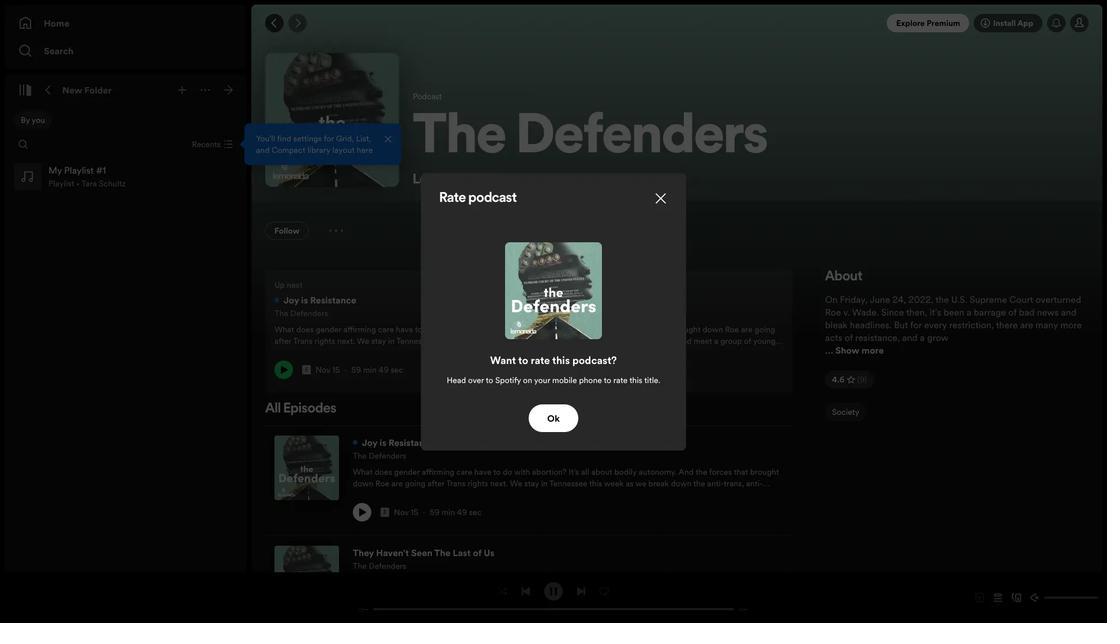 Task type: vqa. For each thing, say whether or not it's contained in the screenshot.
Notice at Collection
no



Task type: describe. For each thing, give the bounding box(es) containing it.
episodes
[[284, 402, 337, 416]]

59 for the topmost explicit element
[[352, 364, 361, 376]]

you
[[32, 114, 45, 126]]

e for the topmost explicit element
[[305, 366, 308, 373]]

explore
[[897, 17, 925, 29]]

1 horizontal spatial 59 min 49 sec
[[430, 507, 482, 518]]

grid,
[[336, 133, 354, 144]]

Recents, List view field
[[183, 135, 240, 153]]

home link
[[18, 12, 233, 35]]

pause image
[[549, 586, 558, 596]]

1 - from the left
[[359, 605, 362, 614]]

0 vertical spatial a
[[967, 306, 972, 318]]

By you checkbox
[[14, 111, 52, 129]]

next
[[287, 279, 303, 291]]

schultz
[[99, 178, 126, 189]]

2 -:-- from the left
[[739, 605, 749, 614]]

the defenders link for new episode image corresponding to the topmost explicit element
[[275, 307, 328, 319]]

go back image
[[270, 18, 279, 28]]

society
[[833, 406, 860, 418]]

podcast
[[469, 191, 517, 205]]

over
[[468, 374, 484, 386]]

group inside main element
[[9, 158, 242, 195]]

here
[[357, 144, 373, 156]]

the down they
[[353, 560, 367, 572]]

grow
[[928, 331, 949, 344]]

playlist • tara schultz
[[48, 178, 126, 189]]

folder
[[84, 84, 112, 96]]

2 vertical spatial and
[[903, 331, 918, 344]]

1 horizontal spatial to
[[519, 353, 529, 367]]

resistance for new episode image corresponding to the topmost explicit element
[[310, 294, 356, 306]]

the right joy is resistance image
[[353, 450, 367, 462]]

nov for the bottommost explicit element
[[394, 507, 409, 518]]

society link
[[826, 403, 867, 426]]

compact
[[272, 144, 305, 156]]

settings
[[293, 133, 322, 144]]

the up lemonada media
[[413, 111, 507, 166]]

none search field inside main element
[[14, 135, 32, 153]]

last
[[453, 546, 471, 559]]

the
[[936, 293, 949, 306]]

2 horizontal spatial to
[[604, 374, 612, 386]]

us
[[484, 546, 495, 559]]

the down up
[[275, 307, 288, 319]]

there
[[997, 318, 1018, 331]]

joy for new episode image corresponding to the bottommost explicit element
[[362, 436, 378, 449]]

you'll
[[256, 133, 275, 144]]

on
[[523, 374, 533, 386]]

library
[[308, 144, 331, 156]]

ok button
[[529, 404, 579, 432]]

acts
[[826, 331, 843, 344]]

2 horizontal spatial the defenders
[[413, 111, 768, 166]]

49 for the bottommost explicit element
[[457, 507, 467, 518]]

bleak
[[826, 318, 848, 331]]

2 - from the left
[[366, 605, 369, 614]]

•
[[76, 178, 80, 189]]

install app link
[[975, 14, 1043, 32]]

Society checkbox
[[826, 403, 867, 421]]

the defenders for joy is resistance link associated with the bottommost explicit element
[[353, 450, 407, 462]]

all
[[265, 402, 281, 416]]

phone
[[579, 374, 602, 386]]

main element
[[5, 5, 402, 572]]

podcast
[[413, 90, 442, 102]]

barrage
[[974, 306, 1007, 318]]

min for the topmost explicit element
[[363, 364, 377, 376]]

premium
[[927, 17, 961, 29]]

install
[[994, 17, 1016, 29]]

mobile
[[553, 374, 577, 386]]

volume off image
[[1031, 593, 1040, 602]]

court
[[1010, 293, 1034, 306]]

rate
[[440, 191, 466, 205]]

sec for joy is resistance link associated with the topmost explicit element
[[391, 364, 403, 376]]

they haven't seen the last of us link
[[353, 546, 495, 560]]

resistance for new episode image corresponding to the bottommost explicit element
[[389, 436, 435, 449]]

the defenders image
[[265, 53, 399, 187]]

tara
[[82, 178, 97, 189]]

search
[[44, 44, 74, 57]]

app
[[1018, 17, 1034, 29]]

they haven't seen the last of us the defenders
[[353, 546, 495, 572]]

but
[[894, 318, 908, 331]]

go forward image
[[293, 18, 302, 28]]

lemonada media
[[413, 173, 515, 187]]

joy is resistance link for the bottommost explicit element
[[353, 436, 435, 449]]

all episodes
[[265, 402, 337, 416]]

haven't
[[376, 546, 409, 559]]

nov 15 for the bottommost explicit element
[[394, 507, 419, 518]]

supreme
[[970, 293, 1008, 306]]

1 vertical spatial explicit element
[[381, 508, 390, 517]]

many
[[1036, 318, 1059, 331]]

0 horizontal spatial 15
[[333, 364, 340, 376]]

e for the bottommost explicit element
[[384, 509, 387, 516]]

the defenders for joy is resistance link associated with the topmost explicit element
[[275, 307, 328, 319]]

up next
[[275, 279, 303, 291]]

4.6
[[833, 374, 845, 385]]

joy is resistance for new episode image corresponding to the topmost explicit element
[[284, 294, 356, 306]]

1 :- from the left
[[362, 605, 366, 614]]

by you
[[21, 114, 45, 126]]

49 for the topmost explicit element
[[379, 364, 389, 376]]

search in your library image
[[18, 140, 28, 149]]

title.
[[645, 374, 661, 386]]

list,
[[356, 133, 371, 144]]

4.6 button
[[826, 370, 874, 389]]

the defenders link for new episode image corresponding to the bottommost explicit element
[[353, 449, 407, 462]]

new folder
[[62, 84, 112, 96]]

the left last
[[435, 546, 451, 559]]

joy is resistance link for the topmost explicit element
[[275, 293, 356, 307]]



Task type: locate. For each thing, give the bounding box(es) containing it.
install app
[[994, 17, 1034, 29]]

you'll find settings for grid, list, and compact library layout here dialog
[[245, 123, 402, 165]]

overturned
[[1036, 293, 1082, 306]]

of
[[1009, 306, 1017, 318], [845, 331, 853, 344], [473, 546, 482, 559]]

1 horizontal spatial explicit element
[[381, 508, 390, 517]]

0 horizontal spatial of
[[473, 546, 482, 559]]

1 vertical spatial a
[[920, 331, 925, 344]]

1 horizontal spatial e
[[384, 509, 387, 516]]

1 vertical spatial e
[[384, 509, 387, 516]]

spotify
[[496, 374, 521, 386]]

new episode image down up
[[275, 298, 279, 302]]

to right phone
[[604, 374, 612, 386]]

min for the bottommost explicit element
[[442, 507, 455, 518]]

1 horizontal spatial 15
[[411, 507, 419, 518]]

2 horizontal spatial of
[[1009, 306, 1017, 318]]

friday,
[[840, 293, 868, 306]]

rate right phone
[[614, 374, 628, 386]]

1 horizontal spatial sec
[[469, 507, 482, 518]]

more
[[1061, 318, 1083, 331]]

top bar and user menu element
[[252, 5, 1103, 42]]

3 - from the left
[[739, 605, 742, 614]]

0 horizontal spatial joy is resistance
[[284, 294, 356, 306]]

1 vertical spatial the defenders link
[[353, 449, 407, 462]]

nov 15 for the topmost explicit element
[[316, 364, 340, 376]]

june
[[870, 293, 891, 306]]

15 up seen
[[411, 507, 419, 518]]

24,
[[893, 293, 907, 306]]

1 horizontal spatial min
[[442, 507, 455, 518]]

resistance,
[[856, 331, 900, 344]]

1 horizontal spatial resistance
[[389, 436, 435, 449]]

nov
[[316, 364, 330, 376], [394, 507, 409, 518]]

on friday, june 24, 2022, the u.s. supreme court overturned roe v. wade. since then, it's been a barrage of bad news and bleak headlines. but for every restriction, there are many more acts of resistance, and a grow
[[826, 293, 1083, 344]]

0 vertical spatial rate
[[531, 353, 550, 367]]

and left find
[[256, 144, 270, 156]]

enable shuffle image
[[498, 586, 508, 596]]

0 horizontal spatial resistance
[[310, 294, 356, 306]]

1 horizontal spatial 59
[[430, 507, 440, 518]]

49
[[379, 364, 389, 376], [457, 507, 467, 518]]

is for new episode image corresponding to the bottommost explicit element
[[380, 436, 387, 449]]

0 vertical spatial is
[[301, 294, 308, 306]]

to right want
[[519, 353, 529, 367]]

nov up episodes
[[316, 364, 330, 376]]

to
[[519, 353, 529, 367], [486, 374, 494, 386], [604, 374, 612, 386]]

of right acts
[[845, 331, 853, 344]]

by
[[21, 114, 30, 126]]

defenders inside they haven't seen the last of us the defenders
[[369, 560, 407, 572]]

player controls element
[[346, 582, 762, 614]]

you'll find settings for grid, list, and compact library layout here
[[256, 133, 373, 156]]

find
[[277, 133, 291, 144]]

joy is resistance image
[[275, 436, 339, 500]]

2 horizontal spatial and
[[1062, 306, 1077, 318]]

e up haven't
[[384, 509, 387, 516]]

0 horizontal spatial min
[[363, 364, 377, 376]]

-:--
[[359, 605, 369, 614], [739, 605, 749, 614]]

0 vertical spatial e
[[305, 366, 308, 373]]

explore premium
[[897, 17, 961, 29]]

59 for the bottommost explicit element
[[430, 507, 440, 518]]

explicit element up haven't
[[381, 508, 390, 517]]

1 vertical spatial joy is resistance link
[[353, 436, 435, 449]]

0 horizontal spatial joy
[[284, 294, 299, 306]]

a right been at the right of page
[[967, 306, 972, 318]]

1 horizontal spatial rate
[[614, 374, 628, 386]]

rate podcast
[[440, 191, 517, 205]]

1 horizontal spatial and
[[903, 331, 918, 344]]

head over to spotify on your mobile phone to rate this title.
[[447, 374, 661, 386]]

0 vertical spatial resistance
[[310, 294, 356, 306]]

2 vertical spatial of
[[473, 546, 482, 559]]

headlines.
[[850, 318, 892, 331]]

0 horizontal spatial :-
[[362, 605, 366, 614]]

0 horizontal spatial is
[[301, 294, 308, 306]]

are
[[1021, 318, 1034, 331]]

1 horizontal spatial is
[[380, 436, 387, 449]]

a
[[967, 306, 972, 318], [920, 331, 925, 344]]

4 - from the left
[[746, 605, 749, 614]]

0 horizontal spatial nov 15
[[316, 364, 340, 376]]

seen
[[411, 546, 433, 559]]

0 horizontal spatial new episode image
[[275, 298, 279, 302]]

0 horizontal spatial to
[[486, 374, 494, 386]]

1 vertical spatial min
[[442, 507, 455, 518]]

ok
[[548, 412, 560, 424]]

search link
[[18, 39, 233, 62]]

0 horizontal spatial 59 min 49 sec
[[352, 364, 403, 376]]

1 vertical spatial and
[[1062, 306, 1077, 318]]

resistance
[[310, 294, 356, 306], [389, 436, 435, 449]]

1 vertical spatial new episode image
[[353, 440, 358, 445]]

Disable repeat checkbox
[[595, 582, 614, 600]]

1 vertical spatial is
[[380, 436, 387, 449]]

for inside on friday, june 24, 2022, the u.s. supreme court overturned roe v. wade. since then, it's been a barrage of bad news and bleak headlines. but for every restriction, there are many more acts of resistance, and a grow
[[911, 318, 922, 331]]

1 horizontal spatial of
[[845, 331, 853, 344]]

0 vertical spatial explicit element
[[302, 365, 311, 374]]

15 up episodes
[[333, 364, 340, 376]]

u.s.
[[952, 293, 968, 306]]

0 vertical spatial of
[[1009, 306, 1017, 318]]

group containing playlist
[[9, 158, 242, 195]]

1 vertical spatial the defenders
[[275, 307, 328, 319]]

2022,
[[909, 293, 934, 306]]

0 vertical spatial 49
[[379, 364, 389, 376]]

1 vertical spatial 15
[[411, 507, 419, 518]]

0 vertical spatial nov 15
[[316, 364, 340, 376]]

layout
[[333, 144, 355, 156]]

0 vertical spatial 59
[[352, 364, 361, 376]]

podcast-rating-modal dialog
[[421, 173, 687, 450]]

and inside you'll find settings for grid, list, and compact library layout here
[[256, 144, 270, 156]]

of inside they haven't seen the last of us the defenders
[[473, 546, 482, 559]]

roe
[[826, 306, 842, 318]]

1 vertical spatial for
[[911, 318, 922, 331]]

for right but
[[911, 318, 922, 331]]

v.
[[844, 306, 850, 318]]

e up episodes
[[305, 366, 308, 373]]

they
[[353, 546, 374, 559]]

for inside you'll find settings for grid, list, and compact library layout here
[[324, 133, 334, 144]]

0 horizontal spatial explicit element
[[302, 365, 311, 374]]

nov 15 up episodes
[[316, 364, 340, 376]]

1 vertical spatial nov
[[394, 507, 409, 518]]

1 horizontal spatial a
[[967, 306, 972, 318]]

and down then,
[[903, 331, 918, 344]]

for left grid,
[[324, 133, 334, 144]]

to right over at bottom
[[486, 374, 494, 386]]

then,
[[907, 306, 928, 318]]

joy is resistance for new episode image corresponding to the bottommost explicit element
[[362, 436, 435, 449]]

joy
[[284, 294, 299, 306], [362, 436, 378, 449]]

of left bad
[[1009, 306, 1017, 318]]

joy for new episode image corresponding to the topmost explicit element
[[284, 294, 299, 306]]

1 vertical spatial 59
[[430, 507, 440, 518]]

e
[[305, 366, 308, 373], [384, 509, 387, 516]]

0 vertical spatial 59 min 49 sec
[[352, 364, 403, 376]]

new
[[62, 84, 82, 96]]

been
[[944, 306, 965, 318]]

0 vertical spatial nov
[[316, 364, 330, 376]]

joy is resistance link
[[275, 293, 356, 307], [353, 436, 435, 449]]

59 min 49 sec
[[352, 364, 403, 376], [430, 507, 482, 518]]

1 horizontal spatial -:--
[[739, 605, 749, 614]]

wade.
[[853, 306, 879, 318]]

2 vertical spatial the defenders link
[[353, 560, 407, 572]]

1 horizontal spatial joy is resistance
[[362, 436, 435, 449]]

1 vertical spatial 59 min 49 sec
[[430, 507, 482, 518]]

explicit element up episodes
[[302, 365, 311, 374]]

1 vertical spatial resistance
[[389, 436, 435, 449]]

news
[[1038, 306, 1059, 318]]

is for new episode image corresponding to the topmost explicit element
[[301, 294, 308, 306]]

recents
[[192, 138, 221, 150]]

0 vertical spatial joy
[[284, 294, 299, 306]]

it's
[[930, 306, 942, 318]]

new episode image right joy is resistance image
[[353, 440, 358, 445]]

1 vertical spatial joy
[[362, 436, 378, 449]]

new folder button
[[60, 81, 114, 99]]

0 vertical spatial and
[[256, 144, 270, 156]]

want to rate this podcast?
[[490, 353, 617, 367]]

new episode image for the bottommost explicit element
[[353, 440, 358, 445]]

this left title.
[[630, 374, 643, 386]]

about
[[826, 270, 863, 284]]

0 vertical spatial joy is resistance
[[284, 294, 356, 306]]

0 horizontal spatial -:--
[[359, 605, 369, 614]]

your
[[534, 374, 551, 386]]

0 horizontal spatial sec
[[391, 364, 403, 376]]

defenders
[[517, 111, 768, 166], [290, 307, 328, 319], [369, 450, 407, 462], [369, 560, 407, 572]]

rate
[[531, 353, 550, 367], [614, 374, 628, 386]]

0 vertical spatial the defenders link
[[275, 307, 328, 319]]

every
[[925, 318, 947, 331]]

this up mobile
[[553, 353, 570, 367]]

1 vertical spatial nov 15
[[394, 507, 419, 518]]

0 vertical spatial min
[[363, 364, 377, 376]]

1 horizontal spatial the defenders
[[353, 450, 407, 462]]

home
[[44, 17, 69, 29]]

previous image
[[522, 586, 531, 596]]

and
[[256, 144, 270, 156], [1062, 306, 1077, 318], [903, 331, 918, 344]]

nov for the topmost explicit element
[[316, 364, 330, 376]]

of left us
[[473, 546, 482, 559]]

1 vertical spatial rate
[[614, 374, 628, 386]]

nov 15
[[316, 364, 340, 376], [394, 507, 419, 518]]

2 vertical spatial the defenders
[[353, 450, 407, 462]]

0 horizontal spatial this
[[553, 353, 570, 367]]

0 horizontal spatial a
[[920, 331, 925, 344]]

head
[[447, 374, 466, 386]]

0 horizontal spatial for
[[324, 133, 334, 144]]

lemonada
[[413, 173, 475, 187]]

next image
[[577, 586, 586, 596]]

want
[[490, 353, 516, 367]]

up
[[275, 279, 285, 291]]

rate up "your"
[[531, 353, 550, 367]]

nov 15 up haven't
[[394, 507, 419, 518]]

2 :- from the left
[[742, 605, 746, 614]]

1 vertical spatial of
[[845, 331, 853, 344]]

the
[[413, 111, 507, 166], [275, 307, 288, 319], [353, 450, 367, 462], [435, 546, 451, 559], [353, 560, 367, 572]]

1 horizontal spatial nov
[[394, 507, 409, 518]]

a left grow on the bottom right of page
[[920, 331, 925, 344]]

1 vertical spatial joy is resistance
[[362, 436, 435, 449]]

new episode image
[[275, 298, 279, 302], [353, 440, 358, 445]]

and right news
[[1062, 306, 1077, 318]]

0 vertical spatial new episode image
[[275, 298, 279, 302]]

nov up haven't
[[394, 507, 409, 518]]

1 horizontal spatial 49
[[457, 507, 467, 518]]

0 horizontal spatial 49
[[379, 364, 389, 376]]

None search field
[[14, 135, 32, 153]]

1 horizontal spatial nov 15
[[394, 507, 419, 518]]

bad
[[1019, 306, 1035, 318]]

what's new image
[[1052, 18, 1062, 28]]

0 horizontal spatial rate
[[531, 353, 550, 367]]

new episode image for the topmost explicit element
[[275, 298, 279, 302]]

1 vertical spatial this
[[630, 374, 643, 386]]

0 horizontal spatial e
[[305, 366, 308, 373]]

1 vertical spatial 49
[[457, 507, 467, 518]]

1 vertical spatial sec
[[469, 507, 482, 518]]

1 horizontal spatial joy
[[362, 436, 378, 449]]

0 vertical spatial 15
[[333, 364, 340, 376]]

disable repeat image
[[600, 586, 609, 596]]

since
[[882, 306, 905, 318]]

0 horizontal spatial and
[[256, 144, 270, 156]]

0 horizontal spatial nov
[[316, 364, 330, 376]]

1 horizontal spatial for
[[911, 318, 922, 331]]

0 vertical spatial the defenders
[[413, 111, 768, 166]]

1 horizontal spatial :-
[[742, 605, 746, 614]]

sec for joy is resistance link associated with the bottommost explicit element
[[469, 507, 482, 518]]

0 horizontal spatial 59
[[352, 364, 361, 376]]

restriction,
[[950, 318, 994, 331]]

group
[[9, 158, 242, 195]]

media
[[478, 173, 515, 187]]

0 vertical spatial for
[[324, 133, 334, 144]]

1 -:-- from the left
[[359, 605, 369, 614]]

on
[[826, 293, 838, 306]]

0 vertical spatial joy is resistance link
[[275, 293, 356, 307]]

explicit element
[[302, 365, 311, 374], [381, 508, 390, 517]]

0 vertical spatial this
[[553, 353, 570, 367]]

podcast?
[[573, 353, 617, 367]]



